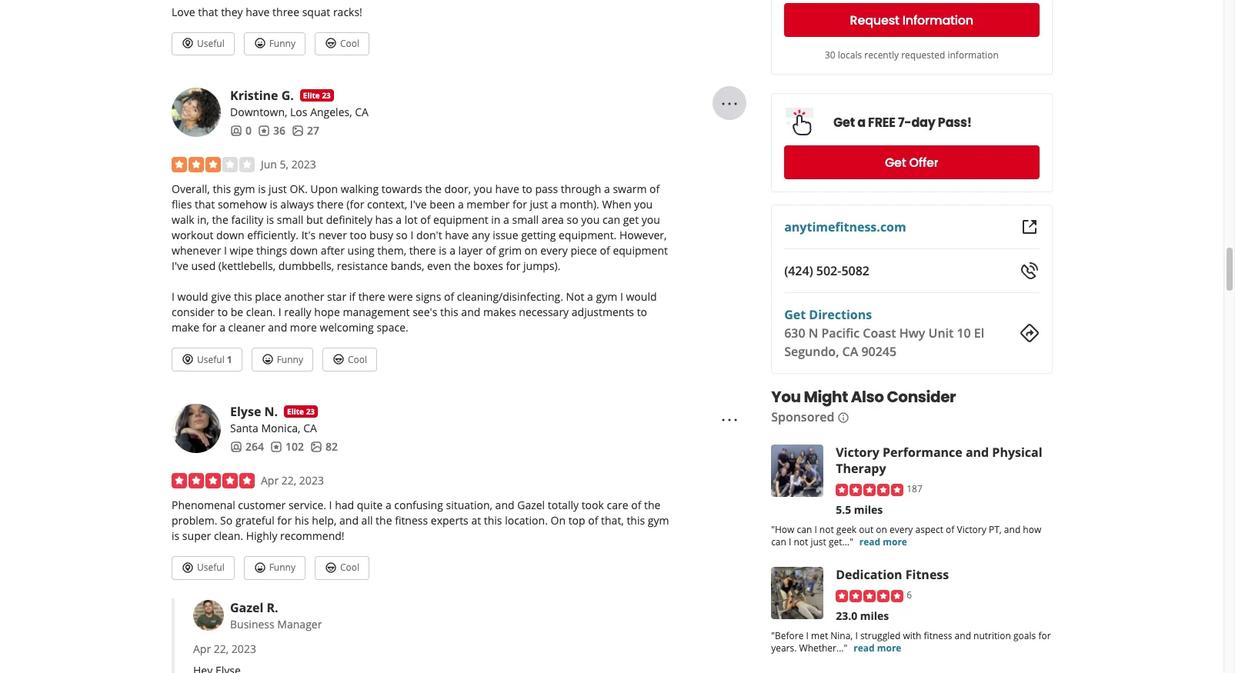 Task type: vqa. For each thing, say whether or not it's contained in the screenshot.
Useful
yes



Task type: locate. For each thing, give the bounding box(es) containing it.
10
[[957, 325, 971, 342]]

of right signs
[[444, 290, 454, 304]]

3 star rating image
[[172, 157, 255, 173]]

dedication fitness link
[[836, 567, 949, 584]]

5 star rating image up 23.0 miles
[[836, 590, 904, 603]]

1 vertical spatial 16 review v2 image
[[270, 441, 283, 453]]

16 photos v2 image left the '27'
[[292, 125, 304, 137]]

16 useful v2 image left "useful 1"
[[182, 353, 194, 366]]

just down the pass
[[530, 197, 548, 212]]

get directions 630 n pacific coast hwy unit 10 el segundo, ca 90245
[[784, 307, 984, 361]]

1 small from the left
[[277, 213, 304, 227]]

16 photos v2 image
[[292, 125, 304, 137], [310, 441, 323, 453]]

a left "cleaner"
[[220, 321, 226, 335]]

16 review v2 image left 36
[[258, 125, 270, 137]]

they
[[221, 4, 243, 19]]

have up member
[[495, 182, 519, 197]]

1 horizontal spatial get
[[833, 114, 855, 132]]

0 vertical spatial photos element
[[292, 123, 319, 139]]

cool button down racks!
[[315, 32, 370, 56]]

2 vertical spatial have
[[445, 228, 469, 243]]

0 vertical spatial have
[[246, 4, 270, 19]]

so
[[567, 213, 579, 227], [396, 228, 408, 243]]

i've
[[410, 197, 427, 212], [172, 259, 189, 274]]

2 friends element from the top
[[230, 440, 264, 455]]

1 vertical spatial 22,
[[214, 642, 229, 657]]

16 review v2 image
[[258, 125, 270, 137], [270, 441, 283, 453]]

efficiently.
[[247, 228, 299, 243]]

1 vertical spatial so
[[396, 228, 408, 243]]

just
[[269, 182, 287, 197], [530, 197, 548, 212], [811, 536, 826, 549]]

2 vertical spatial cool button
[[315, 557, 370, 580]]

and left nutrition
[[955, 630, 971, 643]]

always
[[280, 197, 314, 212]]

of down took
[[588, 514, 599, 528]]

ca down pacific
[[842, 344, 858, 361]]

1 vertical spatial photos element
[[310, 440, 338, 455]]

1 vertical spatial useful
[[197, 353, 225, 366]]

16 funny v2 image for elyse
[[254, 562, 266, 574]]

the right the care
[[644, 498, 661, 513]]

funny down really
[[277, 353, 303, 366]]

every inside overall, this gym is just ok. upon walking towards the door, you have to pass through a swarm of flies that somehow is always there (for context, i've been a member for just a month). when you walk in, the facility is small but definitely has a lot of equipment in a small area so you can get you workout down efficiently. it's never too busy so i don't have any issue getting equipment. however, whenever i wipe things down after using  them, there is a layer of grim on every piece of equipment i've used (kettlebells, dumbbells, resistance bands, even the boxes for jumps).
[[541, 244, 568, 258]]

5 star rating image
[[172, 474, 255, 489], [836, 484, 904, 497], [836, 590, 904, 603]]

2023 up service.
[[299, 474, 324, 488]]

elite 23 downtown, los angeles, ca
[[230, 90, 369, 120]]

a up when
[[604, 182, 610, 197]]

getting
[[521, 228, 556, 243]]

this inside overall, this gym is just ok. upon walking towards the door, you have to pass through a swarm of flies that somehow is always there (for context, i've been a member for just a month). when you walk in, the facility is small but definitely has a lot of equipment in a small area so you can get you workout down efficiently. it's never too busy so i don't have any issue getting equipment. however, whenever i wipe things down after using  them, there is a layer of grim on every piece of equipment i've used (kettlebells, dumbbells, resistance bands, even the boxes for jumps).
[[213, 182, 231, 197]]

get offer link
[[784, 146, 1039, 180]]

1 vertical spatial have
[[495, 182, 519, 197]]

friends element containing 264
[[230, 440, 264, 455]]

(for
[[347, 197, 364, 212]]

1 vertical spatial 2023
[[299, 474, 324, 488]]

don't
[[416, 228, 442, 243]]

0 vertical spatial useful button
[[172, 32, 235, 56]]

photos element for elyse n.
[[310, 440, 338, 455]]

photos element containing 82
[[310, 440, 338, 455]]

boxes
[[473, 259, 503, 274]]

1 vertical spatial apr 22, 2023
[[193, 642, 256, 657]]

to left be
[[218, 305, 228, 320]]

clean. inside the phenomenal customer service. i had quite a confusing situation, and gazel totally took care of the problem. so grateful for his help, and all the fitness experts at this location. on top of that, this gym is super clean. highly recommend!
[[214, 529, 243, 544]]

los
[[290, 105, 308, 120]]

equipment.
[[559, 228, 617, 243]]

0 vertical spatial 23
[[322, 90, 331, 101]]

ca up 102
[[303, 421, 317, 436]]

0 vertical spatial more
[[290, 321, 317, 335]]

16 photos v2 image left 82
[[310, 441, 323, 453]]

16 useful v2 image down love at the left top of the page
[[182, 37, 194, 49]]

fitness inside "before i met nina, i struggled with fitness and nutrition goals for years. whether…"
[[924, 630, 952, 643]]

month).
[[560, 197, 600, 212]]

fitness inside the phenomenal customer service. i had quite a confusing situation, and gazel totally took care of the problem. so grateful for his help, and all the fitness experts at this location. on top of that, this gym is super clean. highly recommend!
[[395, 514, 428, 528]]

lot
[[405, 213, 418, 227]]

"before
[[771, 630, 804, 643]]

0 vertical spatial elite 23 link
[[300, 90, 334, 102]]

on inside overall, this gym is just ok. upon walking towards the door, you have to pass through a swarm of flies that somehow is always there (for context, i've been a member for just a month). when you walk in, the facility is small but definitely has a lot of equipment in a small area so you can get you workout down efficiently. it's never too busy so i don't have any issue getting equipment. however, whenever i wipe things down after using  them, there is a layer of grim on every piece of equipment i've used (kettlebells, dumbbells, resistance bands, even the boxes for jumps).
[[525, 244, 538, 258]]

2 horizontal spatial gym
[[648, 514, 669, 528]]

read more link for victory
[[859, 536, 907, 549]]

16 useful v2 image down super
[[182, 562, 194, 574]]

1 vertical spatial down
[[290, 244, 318, 258]]

quite
[[357, 498, 383, 513]]

friends element containing 0
[[230, 123, 252, 139]]

5 star rating image for dedication fitness
[[836, 590, 904, 603]]

0 horizontal spatial down
[[216, 228, 244, 243]]

5 star rating image up the 5.5 miles
[[836, 484, 904, 497]]

get up 630
[[784, 307, 806, 324]]

elite for kristine g.
[[303, 90, 320, 101]]

useful 1
[[197, 353, 232, 366]]

used
[[191, 259, 216, 274]]

0 horizontal spatial every
[[541, 244, 568, 258]]

geek
[[836, 524, 857, 537]]

1 vertical spatial that
[[195, 197, 215, 212]]

i inside the phenomenal customer service. i had quite a confusing situation, and gazel totally took care of the problem. so grateful for his help, and all the fitness experts at this location. on top of that, this gym is super clean. highly recommend!
[[329, 498, 332, 513]]

16 review v2 image for n.
[[270, 441, 283, 453]]

i
[[411, 228, 414, 243], [224, 244, 227, 258], [172, 290, 175, 304], [620, 290, 623, 304], [278, 305, 281, 320], [329, 498, 332, 513], [814, 524, 817, 537], [789, 536, 791, 549], [806, 630, 809, 643], [855, 630, 858, 643]]

gym right the "that,"
[[648, 514, 669, 528]]

2 vertical spatial funny
[[269, 562, 296, 575]]

1 horizontal spatial small
[[512, 213, 539, 227]]

1 vertical spatial elite 23 link
[[284, 406, 318, 418]]

90245
[[861, 344, 897, 361]]

2 vertical spatial more
[[877, 642, 901, 655]]

read more down 23.0 miles
[[854, 642, 901, 655]]

would up consider
[[177, 290, 208, 304]]

cleaning/disinfecting.
[[457, 290, 563, 304]]

friends element down downtown, at the top of the page
[[230, 123, 252, 139]]

met
[[811, 630, 828, 643]]

30 locals recently requested information
[[825, 49, 999, 62]]

apr down photo of gazel r.
[[193, 642, 211, 657]]

get left offer
[[885, 154, 906, 172]]

1 vertical spatial more
[[883, 536, 907, 549]]

a left free
[[857, 114, 866, 132]]

1 horizontal spatial 16 photos v2 image
[[310, 441, 323, 453]]

elite inside elite 23 santa monica, ca
[[287, 407, 304, 417]]

0 vertical spatial 22,
[[282, 474, 297, 488]]

1 horizontal spatial every
[[890, 524, 913, 537]]

elite 23 link up monica,
[[284, 406, 318, 418]]

elite inside elite 23 downtown, los angeles, ca
[[303, 90, 320, 101]]

downtown,
[[230, 105, 288, 120]]

1 horizontal spatial there
[[358, 290, 385, 304]]

miles for victory
[[854, 503, 883, 518]]

1 vertical spatial read more link
[[854, 642, 901, 655]]

36
[[273, 123, 286, 138]]

0 horizontal spatial i've
[[172, 259, 189, 274]]

walking
[[341, 182, 379, 197]]

victory down 16 info v2 image
[[836, 445, 879, 461]]

0 horizontal spatial to
[[218, 305, 228, 320]]

0 vertical spatial friends element
[[230, 123, 252, 139]]

1 vertical spatial 16 funny v2 image
[[254, 562, 266, 574]]

equipment
[[433, 213, 489, 227], [613, 244, 668, 258]]

just left ok.
[[269, 182, 287, 197]]

0 horizontal spatial clean.
[[214, 529, 243, 544]]

can right '"how'
[[797, 524, 812, 537]]

not
[[566, 290, 585, 304]]

elite
[[303, 90, 320, 101], [287, 407, 304, 417]]

ca
[[355, 105, 369, 120], [842, 344, 858, 361], [303, 421, 317, 436]]

0 vertical spatial gym
[[234, 182, 255, 197]]

2023 right 5, on the top
[[291, 157, 316, 172]]

dedication fitness image
[[771, 568, 823, 620]]

not left get…"
[[794, 536, 808, 549]]

2023 down business
[[232, 642, 256, 657]]

630
[[784, 325, 805, 342]]

1 horizontal spatial apr
[[261, 474, 279, 488]]

23 for kristine g.
[[322, 90, 331, 101]]

victory left pt,
[[957, 524, 986, 537]]

funny button for n.
[[244, 557, 306, 580]]

0 vertical spatial 16 funny v2 image
[[261, 353, 274, 366]]

victory performance and physical therapy link
[[836, 445, 1042, 478]]

read more for victory
[[859, 536, 907, 549]]

for inside i would give this place another star if there were signs of cleaning/disinfecting. not a gym i would consider to be clean. i really hope management see's this and makes necessary adjustments to make for a cleaner and more welcoming space.
[[202, 321, 217, 335]]

5 star rating image for victory performance and physical therapy
[[836, 484, 904, 497]]

whenever
[[172, 244, 221, 258]]

16 cool v2 image for third 16 useful v2 icon from the bottom of the page
[[325, 37, 337, 49]]

directions
[[809, 307, 872, 324]]

0 vertical spatial 16 cool v2 image
[[325, 37, 337, 49]]

1 horizontal spatial down
[[290, 244, 318, 258]]

small down always
[[277, 213, 304, 227]]

request information
[[850, 11, 974, 29]]

whether…"
[[799, 642, 847, 655]]

0 vertical spatial there
[[317, 197, 344, 212]]

useful button down love at the left top of the page
[[172, 32, 235, 56]]

cool for kristine g.
[[348, 353, 367, 366]]

0 horizontal spatial fitness
[[395, 514, 428, 528]]

0 horizontal spatial 22,
[[214, 642, 229, 657]]

unit
[[928, 325, 954, 342]]

16 cool v2 image
[[325, 562, 337, 574]]

is up somehow
[[258, 182, 266, 197]]

more for victory
[[883, 536, 907, 549]]

1 horizontal spatial on
[[876, 524, 887, 537]]

1 vertical spatial 16 useful v2 image
[[182, 353, 194, 366]]

16 useful v2 image
[[182, 37, 194, 49], [182, 353, 194, 366], [182, 562, 194, 574]]

24 external link v2 image
[[1021, 218, 1039, 237]]

23 inside elite 23 downtown, los angeles, ca
[[322, 90, 331, 101]]

more left with
[[877, 642, 901, 655]]

cool
[[340, 37, 360, 50], [348, 353, 367, 366], [340, 562, 360, 575]]

cool button
[[315, 32, 370, 56], [323, 348, 377, 372], [315, 557, 370, 580]]

1 vertical spatial cool button
[[323, 348, 377, 372]]

photos element right 102
[[310, 440, 338, 455]]

0 horizontal spatial ca
[[303, 421, 317, 436]]

0 vertical spatial ca
[[355, 105, 369, 120]]

2 would from the left
[[626, 290, 657, 304]]

get inside get directions 630 n pacific coast hwy unit 10 el segundo, ca 90245
[[784, 307, 806, 324]]

gazel inside gazel r. business manager
[[230, 600, 264, 617]]

"how
[[771, 524, 794, 537]]

502-
[[816, 263, 841, 280]]

elite up los
[[303, 90, 320, 101]]

get directions link
[[784, 307, 872, 324]]

hwy
[[899, 325, 925, 342]]

and right pt,
[[1004, 524, 1021, 537]]

0 horizontal spatial there
[[317, 197, 344, 212]]

3 useful from the top
[[197, 562, 225, 575]]

equipment down "however,"
[[613, 244, 668, 258]]

0 horizontal spatial so
[[396, 228, 408, 243]]

however,
[[620, 228, 667, 243]]

0 horizontal spatial can
[[603, 213, 621, 227]]

of right the care
[[631, 498, 642, 513]]

24 directions v2 image
[[1021, 324, 1039, 343]]

resistance
[[337, 259, 388, 274]]

read more link for dedication
[[854, 642, 901, 655]]

0 vertical spatial miles
[[854, 503, 883, 518]]

a down door,
[[458, 197, 464, 212]]

cool button for kristine g.
[[323, 348, 377, 372]]

on inside "how can i not geek out on every aspect of victory pt, and how can i not just get…"
[[876, 524, 887, 537]]

funny down highly
[[269, 562, 296, 575]]

to left the pass
[[522, 182, 533, 197]]

friends element for kristine
[[230, 123, 252, 139]]

his
[[295, 514, 309, 528]]

2 useful from the top
[[197, 353, 225, 366]]

0 vertical spatial apr
[[261, 474, 279, 488]]

1 friends element from the top
[[230, 123, 252, 139]]

3 16 useful v2 image from the top
[[182, 562, 194, 574]]

2 vertical spatial gym
[[648, 514, 669, 528]]

read for dedication fitness
[[854, 642, 875, 655]]

0 horizontal spatial small
[[277, 213, 304, 227]]

apr 22, 2023 down business
[[193, 642, 256, 657]]

in,
[[197, 213, 209, 227]]

photo of gazel r. image
[[193, 600, 224, 631]]

anytimefitness.com link
[[784, 219, 906, 236]]

for inside the phenomenal customer service. i had quite a confusing situation, and gazel totally took care of the problem. so grateful for his help, and all the fitness experts at this location. on top of that, this gym is super clean. highly recommend!
[[277, 514, 292, 528]]

miles
[[854, 503, 883, 518], [860, 609, 889, 624]]

0 vertical spatial 16 photos v2 image
[[292, 125, 304, 137]]

0 vertical spatial reviews element
[[258, 123, 286, 139]]

signs
[[416, 290, 441, 304]]

useful down super
[[197, 562, 225, 575]]

16 cool v2 image
[[325, 37, 337, 49], [333, 353, 345, 366]]

1 useful button from the top
[[172, 32, 235, 56]]

victory
[[836, 445, 879, 461], [957, 524, 986, 537]]

2 horizontal spatial have
[[495, 182, 519, 197]]

get left free
[[833, 114, 855, 132]]

photo of kristine g. image
[[172, 88, 221, 137]]

free
[[868, 114, 896, 132]]

funny button down love that they have three squat racks!
[[244, 32, 306, 56]]

0 horizontal spatial gym
[[234, 182, 255, 197]]

reviews element
[[258, 123, 286, 139], [270, 440, 304, 455]]

get for get offer
[[885, 154, 906, 172]]

2 horizontal spatial can
[[797, 524, 812, 537]]

cleaner
[[228, 321, 265, 335]]

16 review v2 image left 102
[[270, 441, 283, 453]]

1 vertical spatial funny button
[[251, 348, 313, 372]]

16 friends v2 image
[[230, 125, 243, 137]]

three
[[273, 4, 300, 19]]

fitness
[[395, 514, 428, 528], [924, 630, 952, 643]]

that
[[198, 4, 218, 19], [195, 197, 215, 212]]

more right out
[[883, 536, 907, 549]]

cool down racks!
[[340, 37, 360, 50]]

0 horizontal spatial 16 photos v2 image
[[292, 125, 304, 137]]

too
[[350, 228, 367, 243]]

1 vertical spatial miles
[[860, 609, 889, 624]]

0 vertical spatial read
[[859, 536, 880, 549]]

1 useful from the top
[[197, 37, 225, 50]]

i've up the lot
[[410, 197, 427, 212]]

have right they
[[246, 4, 270, 19]]

there up the management
[[358, 290, 385, 304]]

2 16 useful v2 image from the top
[[182, 353, 194, 366]]

1 horizontal spatial gym
[[596, 290, 618, 304]]

0 horizontal spatial 23
[[306, 407, 315, 417]]

23 up angeles,
[[322, 90, 331, 101]]

ca right angeles,
[[355, 105, 369, 120]]

sponsored
[[771, 409, 835, 426]]

on right out
[[876, 524, 887, 537]]

16 funny v2 image
[[261, 353, 274, 366], [254, 562, 266, 574]]

the right the all
[[376, 514, 392, 528]]

not
[[819, 524, 834, 537], [794, 536, 808, 549]]

16 friends v2 image
[[230, 441, 243, 453]]

gazel up business
[[230, 600, 264, 617]]

0 vertical spatial elite
[[303, 90, 320, 101]]

get
[[623, 213, 639, 227]]

the right in,
[[212, 213, 228, 227]]

also
[[851, 387, 884, 408]]

reviews element down downtown, at the top of the page
[[258, 123, 286, 139]]

1 vertical spatial 23
[[306, 407, 315, 417]]

is up even at the top
[[439, 244, 447, 258]]

1 horizontal spatial victory
[[957, 524, 986, 537]]

anytimefitness.com
[[784, 219, 906, 236]]

0 vertical spatial gazel
[[517, 498, 545, 513]]

23
[[322, 90, 331, 101], [306, 407, 315, 417]]

somehow
[[218, 197, 267, 212]]

every up jumps).
[[541, 244, 568, 258]]

victory performance and physical therapy
[[836, 445, 1042, 478]]

ca inside elite 23 santa monica, ca
[[303, 421, 317, 436]]

consider
[[887, 387, 956, 408]]

16 review v2 image for g.
[[258, 125, 270, 137]]

1 vertical spatial friends element
[[230, 440, 264, 455]]

read more for dedication
[[854, 642, 901, 655]]

when
[[602, 197, 632, 212]]

hope
[[314, 305, 340, 320]]

1 vertical spatial fitness
[[924, 630, 952, 643]]

reviews element containing 36
[[258, 123, 286, 139]]

this right the "that,"
[[627, 514, 645, 528]]

consider
[[172, 305, 215, 320]]

1 vertical spatial read
[[854, 642, 875, 655]]

0 vertical spatial cool button
[[315, 32, 370, 56]]

clean. down so in the bottom left of the page
[[214, 529, 243, 544]]

1 vertical spatial apr
[[193, 642, 211, 657]]

swarm
[[613, 182, 647, 197]]

reviews element containing 102
[[270, 440, 304, 455]]

years.
[[771, 642, 797, 655]]

super
[[182, 529, 211, 544]]

miles for dedication
[[860, 609, 889, 624]]

0 horizontal spatial get
[[784, 307, 806, 324]]

23 right n.
[[306, 407, 315, 417]]

0 horizontal spatial just
[[269, 182, 287, 197]]

of right the lot
[[421, 213, 431, 227]]

1 vertical spatial gym
[[596, 290, 618, 304]]

16 funny v2 image down highly
[[254, 562, 266, 574]]

2 vertical spatial useful
[[197, 562, 225, 575]]

read for victory performance and physical therapy
[[859, 536, 880, 549]]

fitness down "confusing"
[[395, 514, 428, 528]]

0 vertical spatial on
[[525, 244, 538, 258]]

22, up service.
[[282, 474, 297, 488]]

care
[[607, 498, 629, 513]]

23 inside elite 23 santa monica, ca
[[306, 407, 315, 417]]

0 vertical spatial read more link
[[859, 536, 907, 549]]

1 horizontal spatial equipment
[[613, 244, 668, 258]]

read more link down 23.0 miles
[[854, 642, 901, 655]]

2023
[[291, 157, 316, 172], [299, 474, 324, 488], [232, 642, 256, 657]]

gym inside the phenomenal customer service. i had quite a confusing situation, and gazel totally took care of the problem. so grateful for his help, and all the fitness experts at this location. on top of that, this gym is super clean. highly recommend!
[[648, 514, 669, 528]]

apr up customer
[[261, 474, 279, 488]]

0 horizontal spatial on
[[525, 244, 538, 258]]

useful
[[197, 37, 225, 50], [197, 353, 225, 366], [197, 562, 225, 575]]

for down grim
[[506, 259, 521, 274]]

is inside the phenomenal customer service. i had quite a confusing situation, and gazel totally took care of the problem. so grateful for his help, and all the fitness experts at this location. on top of that, this gym is super clean. highly recommend!
[[172, 529, 180, 544]]

read more link up dedication fitness link at bottom right
[[859, 536, 907, 549]]

there down don't
[[409, 244, 436, 258]]

1 horizontal spatial 23
[[322, 90, 331, 101]]

of right aspect
[[946, 524, 955, 537]]

apr
[[261, 474, 279, 488], [193, 642, 211, 657]]

cool right 16 cool v2 image
[[340, 562, 360, 575]]

1 horizontal spatial fitness
[[924, 630, 952, 643]]

photos element containing 27
[[292, 123, 319, 139]]

apr 22, 2023 up service.
[[261, 474, 324, 488]]

photos element
[[292, 123, 319, 139], [310, 440, 338, 455]]

victory inside victory performance and physical therapy
[[836, 445, 879, 461]]

funny right 16 funny v2 icon
[[269, 37, 296, 50]]

0 vertical spatial so
[[567, 213, 579, 227]]

every left aspect
[[890, 524, 913, 537]]

of inside "how can i not geek out on every aspect of victory pt, and how can i not just get…"
[[946, 524, 955, 537]]

to right adjustments
[[637, 305, 647, 320]]

have up layer
[[445, 228, 469, 243]]

funny button down highly
[[244, 557, 306, 580]]

friends element
[[230, 123, 252, 139], [230, 440, 264, 455]]

22, down photo of gazel r.
[[214, 642, 229, 657]]



Task type: describe. For each thing, give the bounding box(es) containing it.
0 horizontal spatial apr
[[193, 642, 211, 657]]

1
[[227, 353, 232, 366]]

g.
[[282, 87, 294, 104]]

angeles,
[[310, 105, 352, 120]]

it's
[[302, 228, 316, 243]]

useful for third 16 useful v2 icon from the bottom of the page
[[197, 37, 225, 50]]

16 info v2 image
[[838, 412, 850, 424]]

and up location.
[[495, 498, 515, 513]]

you up "however,"
[[642, 213, 660, 227]]

that inside overall, this gym is just ok. upon walking towards the door, you have to pass through a swarm of flies that somehow is always there (for context, i've been a member for just a month). when you walk in, the facility is small but definitely has a lot of equipment in a small area so you can get you workout down efficiently. it's never too busy so i don't have any issue getting equipment. however, whenever i wipe things down after using  them, there is a layer of grim on every piece of equipment i've used (kettlebells, dumbbells, resistance bands, even the boxes for jumps).
[[195, 197, 215, 212]]

wipe
[[230, 244, 254, 258]]

jun 5, 2023
[[261, 157, 316, 172]]

situation,
[[446, 498, 493, 513]]

this up be
[[234, 290, 252, 304]]

photo of elyse n. image
[[172, 404, 221, 454]]

this right see's
[[440, 305, 459, 320]]

photos element for kristine g.
[[292, 123, 319, 139]]

a right in
[[504, 213, 510, 227]]

performance
[[883, 445, 962, 461]]

victory performance and physical therapy image
[[771, 445, 823, 498]]

1 vertical spatial just
[[530, 197, 548, 212]]

confusing
[[394, 498, 443, 513]]

ok.
[[290, 182, 308, 197]]

0 horizontal spatial not
[[794, 536, 808, 549]]

102
[[286, 440, 304, 454]]

just inside "how can i not geek out on every aspect of victory pt, and how can i not just get…"
[[811, 536, 826, 549]]

area
[[542, 213, 564, 227]]

1 horizontal spatial 22,
[[282, 474, 297, 488]]

the down layer
[[454, 259, 471, 274]]

27
[[307, 123, 319, 138]]

aspect
[[915, 524, 943, 537]]

to inside overall, this gym is just ok. upon walking towards the door, you have to pass through a swarm of flies that somehow is always there (for context, i've been a member for just a month). when you walk in, the facility is small but definitely has a lot of equipment in a small area so you can get you workout down efficiently. it's never too busy so i don't have any issue getting equipment. however, whenever i wipe things down after using  them, there is a layer of grim on every piece of equipment i've used (kettlebells, dumbbells, resistance bands, even the boxes for jumps).
[[522, 182, 533, 197]]

menu image
[[720, 411, 739, 429]]

2 vertical spatial 2023
[[232, 642, 256, 657]]

of right "swarm"
[[650, 182, 660, 197]]

jun
[[261, 157, 277, 172]]

1 horizontal spatial not
[[819, 524, 834, 537]]

elite 23 link for kristine g.
[[300, 90, 334, 102]]

there inside i would give this place another star if there were signs of cleaning/disinfecting. not a gym i would consider to be clean. i really hope management see's this and makes necessary adjustments to make for a cleaner and more welcoming space.
[[358, 290, 385, 304]]

and down really
[[268, 321, 287, 335]]

1 16 useful v2 image from the top
[[182, 37, 194, 49]]

upon
[[310, 182, 338, 197]]

for right member
[[513, 197, 527, 212]]

the up the been
[[425, 182, 442, 197]]

racks!
[[333, 4, 362, 19]]

more for dedication
[[877, 642, 901, 655]]

of inside i would give this place another star if there were signs of cleaning/disinfecting. not a gym i would consider to be clean. i really hope management see's this and makes necessary adjustments to make for a cleaner and more welcoming space.
[[444, 290, 454, 304]]

welcoming
[[320, 321, 374, 335]]

16 funny v2 image
[[254, 37, 266, 49]]

manager
[[277, 617, 322, 632]]

5.5 miles
[[836, 503, 883, 518]]

reviews element for n.
[[270, 440, 304, 455]]

location.
[[505, 514, 548, 528]]

get a free 7-day pass!
[[833, 114, 972, 132]]

santa
[[230, 421, 259, 436]]

piece
[[571, 244, 597, 258]]

at
[[471, 514, 481, 528]]

pacific
[[821, 325, 860, 342]]

16 useful v2 image for elyse n.
[[182, 562, 194, 574]]

of right piece
[[600, 244, 610, 258]]

makes
[[483, 305, 516, 320]]

physical
[[992, 445, 1042, 461]]

see's
[[413, 305, 438, 320]]

2023 for n.
[[299, 474, 324, 488]]

definitely
[[326, 213, 373, 227]]

kristine g. link
[[230, 87, 294, 104]]

funny for g.
[[277, 353, 303, 366]]

for inside "before i met nina, i struggled with fitness and nutrition goals for years. whether…"
[[1038, 630, 1051, 643]]

this right at at bottom left
[[484, 514, 502, 528]]

16 photos v2 image for kristine g.
[[292, 125, 304, 137]]

2 small from the left
[[512, 213, 539, 227]]

and inside "before i met nina, i struggled with fitness and nutrition goals for years. whether…"
[[955, 630, 971, 643]]

is up efficiently. on the top left of the page
[[266, 213, 274, 227]]

information
[[902, 11, 974, 29]]

dedication
[[836, 567, 902, 584]]

16 cool v2 image for kristine g.'s 16 useful v2 icon
[[333, 353, 345, 366]]

you up get
[[634, 197, 653, 212]]

victory inside "how can i not geek out on every aspect of victory pt, and how can i not just get…"
[[957, 524, 986, 537]]

space.
[[377, 321, 409, 335]]

fitness
[[906, 567, 949, 584]]

useful for 16 useful v2 icon associated with elyse n.
[[197, 562, 225, 575]]

0 vertical spatial funny button
[[244, 32, 306, 56]]

gym inside i would give this place another star if there were signs of cleaning/disinfecting. not a gym i would consider to be clean. i really hope management see's this and makes necessary adjustments to make for a cleaner and more welcoming space.
[[596, 290, 618, 304]]

0 horizontal spatial have
[[246, 4, 270, 19]]

elyse n.
[[230, 403, 278, 420]]

cool for elyse n.
[[340, 562, 360, 575]]

coast
[[863, 325, 896, 342]]

another
[[284, 290, 324, 304]]

dedication fitness
[[836, 567, 949, 584]]

ca inside get directions 630 n pacific coast hwy unit 10 el segundo, ca 90245
[[842, 344, 858, 361]]

totally
[[548, 498, 579, 513]]

funny button for g.
[[251, 348, 313, 372]]

is left always
[[270, 197, 278, 212]]

offer
[[909, 154, 939, 172]]

in
[[491, 213, 501, 227]]

0 vertical spatial just
[[269, 182, 287, 197]]

love
[[172, 4, 195, 19]]

and inside victory performance and physical therapy
[[966, 445, 989, 461]]

menu image
[[720, 95, 739, 113]]

all
[[362, 514, 373, 528]]

0 vertical spatial equipment
[[433, 213, 489, 227]]

even
[[427, 259, 451, 274]]

things
[[256, 244, 287, 258]]

every inside "how can i not geek out on every aspect of victory pt, and how can i not just get…"
[[890, 524, 913, 537]]

has
[[375, 213, 393, 227]]

0 vertical spatial i've
[[410, 197, 427, 212]]

2 horizontal spatial to
[[637, 305, 647, 320]]

segundo,
[[784, 344, 839, 361]]

reviews element for g.
[[258, 123, 286, 139]]

a right not
[[587, 290, 593, 304]]

locals
[[838, 49, 862, 62]]

a up area
[[551, 197, 557, 212]]

get for get a free 7-day pass!
[[833, 114, 855, 132]]

recommend!
[[280, 529, 345, 544]]

more inside i would give this place another star if there were signs of cleaning/disinfecting. not a gym i would consider to be clean. i really hope management see's this and makes necessary adjustments to make for a cleaner and more welcoming space.
[[290, 321, 317, 335]]

16 useful v2 image for kristine g.
[[182, 353, 194, 366]]

2 useful button from the top
[[172, 557, 235, 580]]

help,
[[312, 514, 337, 528]]

and inside "how can i not geek out on every aspect of victory pt, and how can i not just get…"
[[1004, 524, 1021, 537]]

elite 23 link for elyse n.
[[284, 406, 318, 418]]

5 star rating image up phenomenal
[[172, 474, 255, 489]]

were
[[388, 290, 413, 304]]

really
[[284, 305, 312, 320]]

r.
[[267, 600, 278, 617]]

el
[[974, 325, 984, 342]]

(424) 502-5082
[[784, 263, 869, 280]]

therapy
[[836, 461, 886, 478]]

request
[[850, 11, 899, 29]]

been
[[430, 197, 455, 212]]

so
[[220, 514, 233, 528]]

requested
[[901, 49, 945, 62]]

highly
[[246, 529, 277, 544]]

23 for elyse n.
[[306, 407, 315, 417]]

a left layer
[[450, 244, 456, 258]]

1 vertical spatial equipment
[[613, 244, 668, 258]]

2 horizontal spatial there
[[409, 244, 436, 258]]

1 horizontal spatial can
[[771, 536, 786, 549]]

and down "had"
[[340, 514, 359, 528]]

recently
[[864, 49, 899, 62]]

day
[[911, 114, 935, 132]]

nina,
[[830, 630, 853, 643]]

elite for elyse n.
[[287, 407, 304, 417]]

16 photos v2 image for elyse n.
[[310, 441, 323, 453]]

24 phone v2 image
[[1021, 262, 1039, 281]]

gazel inside the phenomenal customer service. i had quite a confusing situation, and gazel totally took care of the problem. so grateful for his help, and all the fitness experts at this location. on top of that, this gym is super clean. highly recommend!
[[517, 498, 545, 513]]

1 horizontal spatial so
[[567, 213, 579, 227]]

0 vertical spatial funny
[[269, 37, 296, 50]]

clean. inside i would give this place another star if there were signs of cleaning/disinfecting. not a gym i would consider to be clean. i really hope management see's this and makes necessary adjustments to make for a cleaner and more welcoming space.
[[246, 305, 276, 320]]

16 funny v2 image for kristine
[[261, 353, 274, 366]]

a left the lot
[[396, 213, 402, 227]]

can inside overall, this gym is just ok. upon walking towards the door, you have to pass through a swarm of flies that somehow is always there (for context, i've been a member for just a month). when you walk in, the facility is small but definitely has a lot of equipment in a small area so you can get you workout down efficiently. it's never too busy so i don't have any issue getting equipment. however, whenever i wipe things down after using  them, there is a layer of grim on every piece of equipment i've used (kettlebells, dumbbells, resistance bands, even the boxes for jumps).
[[603, 213, 621, 227]]

2023 for g.
[[291, 157, 316, 172]]

you up member
[[474, 182, 493, 197]]

any
[[472, 228, 490, 243]]

funny for n.
[[269, 562, 296, 575]]

monica,
[[261, 421, 301, 436]]

you up equipment.
[[581, 213, 600, 227]]

layer
[[459, 244, 483, 258]]

issue
[[493, 228, 519, 243]]

a inside the phenomenal customer service. i had quite a confusing situation, and gazel totally took care of the problem. so grateful for his help, and all the fitness experts at this location. on top of that, this gym is super clean. highly recommend!
[[386, 498, 392, 513]]

and left makes on the top left of page
[[461, 305, 481, 320]]

friends element for elyse
[[230, 440, 264, 455]]

5,
[[280, 157, 289, 172]]

1 would from the left
[[177, 290, 208, 304]]

ca inside elite 23 downtown, los angeles, ca
[[355, 105, 369, 120]]

using
[[348, 244, 375, 258]]

be
[[231, 305, 243, 320]]

1 horizontal spatial apr 22, 2023
[[261, 474, 324, 488]]

of up boxes
[[486, 244, 496, 258]]

overall,
[[172, 182, 210, 197]]

towards
[[382, 182, 423, 197]]

gym inside overall, this gym is just ok. upon walking towards the door, you have to pass through a swarm of flies that somehow is always there (for context, i've been a member for just a month). when you walk in, the facility is small but definitely has a lot of equipment in a small area so you can get you workout down efficiently. it's never too busy so i don't have any issue getting equipment. however, whenever i wipe things down after using  them, there is a layer of grim on every piece of equipment i've used (kettlebells, dumbbells, resistance bands, even the boxes for jumps).
[[234, 182, 255, 197]]

0 vertical spatial cool
[[340, 37, 360, 50]]

door,
[[445, 182, 471, 197]]

0 vertical spatial down
[[216, 228, 244, 243]]

nutrition
[[974, 630, 1011, 643]]

elyse n. link
[[230, 403, 278, 420]]

0 vertical spatial that
[[198, 4, 218, 19]]

cool button for elyse n.
[[315, 557, 370, 580]]



